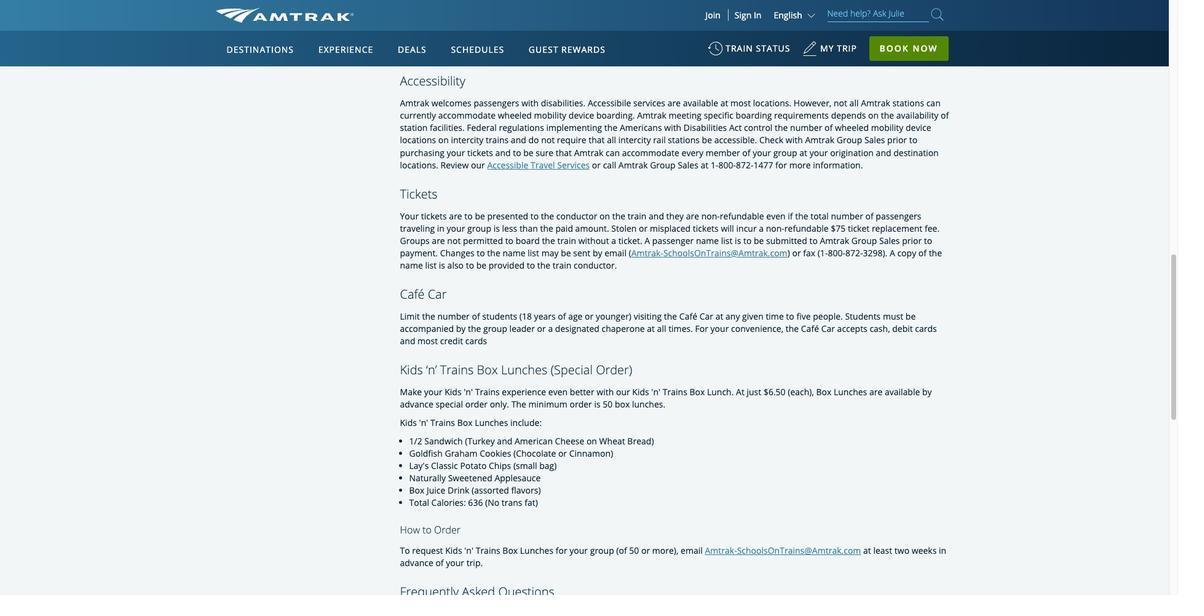 Task type: locate. For each thing, give the bounding box(es) containing it.
advance inside 'at least two weeks in advance of your trip.'
[[400, 557, 433, 569]]

or inside your tickets are to be presented to the conductor on the train and they are non-refundable even if the total number of passengers traveling in your group is less than the paid amount. stolen or misplaced tickets will incur a non-refundable $75 ticket replacement fee. groups are not permitted to board the train without a ticket. a passenger name list is to be submitted to amtrak group sales prior to payment. changes to the name list may be sent by email (
[[639, 222, 648, 234]]

book now button
[[869, 36, 949, 61]]

fax
[[803, 247, 816, 259]]

changes
[[440, 247, 475, 259]]

limit
[[400, 310, 420, 322]]

passengers up federal
[[474, 97, 519, 109]]

0 horizontal spatial car
[[428, 286, 447, 302]]

1 advance from the top
[[400, 398, 433, 410]]

1 vertical spatial list
[[528, 247, 539, 259]]

1-
[[711, 159, 719, 171]]

box up only. on the left of the page
[[477, 361, 498, 378]]

amount.
[[575, 222, 609, 234]]

your down any
[[711, 323, 729, 334]]

0 horizontal spatial our
[[471, 159, 485, 171]]

0 vertical spatial that
[[589, 134, 605, 146]]

by inside make your kids 'n' trains experience even better with our kids 'n' trains box lunch. at just $6.50 (each), box lunches are available by advance special order only. the minimum order is 50 box lunches.
[[922, 386, 932, 398]]

non- up the submitted
[[766, 222, 785, 234]]

0 horizontal spatial café
[[400, 286, 425, 302]]

that right require
[[589, 134, 605, 146]]

is inside ) or fax (1-800-872-3298). a copy of the name list is also to be provided to the train conductor.
[[439, 259, 445, 271]]

intercity down federal
[[451, 134, 484, 146]]

0 vertical spatial for
[[776, 159, 787, 171]]

services
[[557, 159, 590, 171]]

2 advance from the top
[[400, 557, 433, 569]]

'n'
[[464, 386, 473, 398], [652, 386, 661, 398], [419, 417, 428, 428], [464, 545, 474, 557]]

0 horizontal spatial passengers
[[474, 97, 519, 109]]

0 horizontal spatial by
[[456, 323, 466, 334]]

1 horizontal spatial available
[[885, 386, 920, 398]]

or down search icon
[[928, 34, 937, 46]]

(1-
[[818, 247, 828, 259]]

even
[[767, 210, 786, 222], [549, 386, 568, 398]]

0 horizontal spatial refundable
[[720, 210, 764, 222]]

1 horizontal spatial intercity
[[618, 134, 651, 146]]

kids down order
[[445, 545, 462, 557]]

accommodate up federal
[[438, 110, 496, 121]]

the down five on the bottom right of page
[[786, 323, 799, 334]]

your up 1477
[[753, 147, 771, 158]]

and up cookies
[[497, 435, 513, 447]]

1 horizontal spatial email
[[681, 545, 703, 557]]

0 horizontal spatial mobility
[[534, 110, 567, 121]]

how to order
[[400, 523, 461, 537]]

less
[[502, 222, 517, 234]]

1 vertical spatial name
[[503, 247, 526, 259]]

order
[[465, 398, 488, 410], [570, 398, 592, 410]]

box
[[477, 361, 498, 378], [690, 386, 705, 398], [816, 386, 832, 398], [457, 417, 473, 428], [409, 484, 425, 496], [503, 545, 518, 557]]

are inside amtrak welcomes passengers with disabilities. accessibile services are available at most locations. however, not all amtrak stations can currently accommodate wheeled mobility device boarding. amtrak meeting specific boarding requirements depends on the availability of station facilities. federal regulations implementing the americans with disabilities act control the number of wheeled mobility device locations on intercity trains and do not require that all intercity rail stations be accessible. check with amtrak group sales prior to purchasing your tickets and to be sure that amtrak can accommodate every member of your group at your origination and destination locations. review our
[[668, 97, 681, 109]]

1 vertical spatial stations
[[668, 134, 700, 146]]

café up limit
[[400, 286, 425, 302]]

in inside your tickets are to be presented to the conductor on the train and they are non-refundable even if the total number of passengers traveling in your group is less than the paid amount. stolen or misplaced tickets will incur a non-refundable $75 ticket replacement fee. groups are not permitted to board the train without a ticket. a passenger name list is to be submitted to amtrak group sales prior to payment. changes to the name list may be sent by email (
[[437, 222, 445, 234]]

naturally
[[409, 472, 446, 484]]

by inside your tickets are to be presented to the conductor on the train and they are non-refundable even if the total number of passengers traveling in your group is less than the paid amount. stolen or misplaced tickets will incur a non-refundable $75 ticket replacement fee. groups are not permitted to board the train without a ticket. a passenger name list is to be submitted to amtrak group sales prior to payment. changes to the name list may be sent by email (
[[593, 247, 602, 259]]

on inside your tickets are to be presented to the conductor on the train and they are non-refundable even if the total number of passengers traveling in your group is less than the paid amount. stolen or misplaced tickets will incur a non-refundable $75 ticket replacement fee. groups are not permitted to board the train without a ticket. a passenger name list is to be submitted to amtrak group sales prior to payment. changes to the name list may be sent by email (
[[600, 210, 610, 222]]

five
[[797, 310, 811, 322]]

your left trip.
[[446, 557, 464, 569]]

be down incur
[[754, 235, 764, 246]]

of inside ) or fax (1-800-872-3298). a copy of the name list is also to be provided to the train conductor.
[[919, 247, 927, 259]]

that
[[589, 134, 605, 146], [556, 147, 572, 158]]

list down the "will"
[[721, 235, 733, 246]]

on up amount. on the top of page
[[600, 210, 610, 222]]

to right how
[[423, 523, 432, 537]]

1 vertical spatial amtrak-
[[705, 545, 737, 557]]

facilities.
[[430, 122, 465, 134]]

0 horizontal spatial most
[[418, 335, 438, 347]]

your
[[652, 34, 670, 46], [447, 147, 465, 158], [753, 147, 771, 158], [810, 147, 828, 158], [447, 222, 465, 234], [711, 323, 729, 334], [424, 386, 443, 398], [570, 545, 588, 557], [446, 557, 464, 569]]

sales down every on the right
[[678, 159, 699, 171]]

1 vertical spatial a
[[611, 235, 616, 246]]

misplaced
[[650, 222, 691, 234]]

800- inside ) or fax (1-800-872-3298). a copy of the name list is also to be provided to the train conductor.
[[828, 247, 846, 259]]

trip
[[837, 42, 857, 54]]

can up call
[[606, 147, 620, 158]]

regulations
[[499, 122, 544, 134]]

be up the permitted
[[475, 210, 485, 222]]

1 horizontal spatial not
[[541, 134, 555, 146]]

0 vertical spatial available
[[683, 97, 718, 109]]

a inside the limit the number of students (18 years of age or younger) visiting the café car at any given time to five people. students must be accompanied by the group leader or a designated chaperone at all times. for your convenience, the café car accepts cash, debit cards and most credit cards
[[548, 323, 553, 334]]

may
[[542, 247, 559, 259]]

free
[[739, 34, 756, 46]]

cards right debit
[[915, 323, 937, 334]]

order)
[[596, 361, 632, 378]]

name inside ) or fax (1-800-872-3298). a copy of the name list is also to be provided to the train conductor.
[[400, 259, 423, 271]]

or inside ) or fax (1-800-872-3298). a copy of the name list is also to be provided to the train conductor.
[[792, 247, 801, 259]]

the left availability
[[881, 110, 894, 121]]

0 horizontal spatial order
[[465, 398, 488, 410]]

1 horizontal spatial car
[[700, 310, 713, 322]]

at left 1-
[[701, 159, 709, 171]]

1 vertical spatial 872-
[[846, 247, 863, 259]]

2 vertical spatial tickets
[[693, 222, 719, 234]]

your inside the limit the number of students (18 years of age or younger) visiting the café car at any given time to five people. students must be accompanied by the group leader or a designated chaperone at all times. for your convenience, the café car accepts cash, debit cards and most credit cards
[[711, 323, 729, 334]]

name up "amtrak-schoolsontrains@amtrak.com"
[[696, 235, 719, 246]]

Please enter your search item search field
[[828, 6, 929, 22]]

2 horizontal spatial number
[[831, 210, 863, 222]]

1 vertical spatial locations.
[[400, 159, 438, 171]]

name up provided
[[503, 247, 526, 259]]

2 vertical spatial group
[[852, 235, 877, 246]]

0 vertical spatial by
[[593, 247, 602, 259]]

join
[[706, 9, 721, 21]]

of inside 'at least two weeks in advance of your trip.'
[[436, 557, 444, 569]]

most inside amtrak welcomes passengers with disabilities. accessibile services are available at most locations. however, not all amtrak stations can currently accommodate wheeled mobility device boarding. amtrak meeting specific boarding requirements depends on the availability of station facilities. federal regulations implementing the americans with disabilities act control the number of wheeled mobility device locations on intercity trains and do not require that all intercity rail stations be accessible. check with amtrak group sales prior to purchasing your tickets and to be sure that amtrak can accommodate every member of your group at your origination and destination locations. review our
[[731, 97, 751, 109]]

be inside the limit the number of students (18 years of age or younger) visiting the café car at any given time to five people. students must be accompanied by the group leader or a designated chaperone at all times. for your convenience, the café car accepts cash, debit cards and most credit cards
[[906, 310, 916, 322]]

of left the students
[[472, 310, 480, 322]]

your inside your tickets are to be presented to the conductor on the train and they are non-refundable even if the total number of passengers traveling in your group is less than the paid amount. stolen or misplaced tickets will incur a non-refundable $75 ticket replacement fee. groups are not permitted to board the train without a ticket. a passenger name list is to be submitted to amtrak group sales prior to payment. changes to the name list may be sent by email (
[[447, 222, 465, 234]]

conductor.
[[574, 259, 617, 271]]

a
[[759, 222, 764, 234], [611, 235, 616, 246], [548, 323, 553, 334]]

a inside ) or fax (1-800-872-3298). a copy of the name list is also to be provided to the train conductor.
[[890, 247, 895, 259]]

0 vertical spatial even
[[767, 210, 786, 222]]

in inside 'at least two weeks in advance of your trip.'
[[939, 545, 947, 557]]

advance down request on the left bottom of the page
[[400, 557, 433, 569]]

stations
[[893, 97, 924, 109], [668, 134, 700, 146]]

0 horizontal spatial locations.
[[400, 159, 438, 171]]

all down the 'visiting'
[[657, 323, 666, 334]]

banner
[[0, 0, 1169, 284]]

1 horizontal spatial most
[[731, 97, 751, 109]]

exiting
[[863, 34, 890, 46]]

sales inside your tickets are to be presented to the conductor on the train and they are non-refundable even if the total number of passengers traveling in your group is less than the paid amount. stolen or misplaced tickets will incur a non-refundable $75 ticket replacement fee. groups are not permitted to board the train without a ticket. a passenger name list is to be submitted to amtrak group sales prior to payment. changes to the name list may be sent by email (
[[879, 235, 900, 246]]

0 vertical spatial sales
[[865, 134, 885, 146]]

sign in button
[[735, 9, 762, 21]]

0 horizontal spatial a
[[645, 235, 650, 246]]

at
[[721, 97, 728, 109], [800, 147, 808, 158], [701, 159, 709, 171], [716, 310, 723, 322], [647, 323, 655, 334], [864, 545, 871, 557]]

group inside your tickets are to be presented to the conductor on the train and they are non-refundable even if the total number of passengers traveling in your group is less than the paid amount. stolen or misplaced tickets will incur a non-refundable $75 ticket replacement fee. groups are not permitted to board the train without a ticket. a passenger name list is to be submitted to amtrak group sales prior to payment. changes to the name list may be sent by email (
[[467, 222, 491, 234]]

1 vertical spatial café
[[679, 310, 697, 322]]

passengers up the "replacement" in the top of the page
[[876, 210, 922, 222]]

your inside the avoid crowding aisles and passageways between train cars. music players and other electronic devices are allowed when used with earphones or headsets. use trash and recycle receptacles and keep the area around your group clean and free of debris, especially when exiting the train or thruway bus.
[[652, 34, 670, 46]]

non- right they at right
[[702, 210, 720, 222]]

1 order from the left
[[465, 398, 488, 410]]

headsets.
[[752, 22, 790, 33]]

the
[[511, 398, 526, 410]]

drink
[[448, 484, 470, 496]]

2 horizontal spatial all
[[850, 97, 859, 109]]

number
[[790, 122, 823, 134], [831, 210, 863, 222], [438, 310, 470, 322]]

0 vertical spatial tickets
[[467, 147, 493, 158]]

(of
[[616, 545, 627, 557]]

is
[[494, 222, 500, 234], [735, 235, 741, 246], [439, 259, 445, 271], [594, 398, 601, 410]]

kids 'n' trains box lunches (special order)
[[400, 361, 632, 378]]

number inside your tickets are to be presented to the conductor on the train and they are non-refundable even if the total number of passengers traveling in your group is less than the paid amount. stolen or misplaced tickets will incur a non-refundable $75 ticket replacement fee. groups are not permitted to board the train without a ticket. a passenger name list is to be submitted to amtrak group sales prior to payment. changes to the name list may be sent by email (
[[831, 210, 863, 222]]

872- down member
[[736, 159, 754, 171]]

0 vertical spatial non-
[[702, 210, 720, 222]]

cards
[[915, 323, 937, 334], [465, 335, 487, 347]]

amtrak-schoolsontrains@amtrak.com link for at
[[705, 545, 861, 557]]

a right incur
[[759, 222, 764, 234]]

sales
[[865, 134, 885, 146], [678, 159, 699, 171], [879, 235, 900, 246]]

1 vertical spatial tickets
[[421, 210, 447, 222]]

in
[[754, 9, 762, 21]]

1 intercity from the left
[[451, 134, 484, 146]]

and down earphones
[[722, 34, 737, 46]]

box inside 1/2 sandwich (turkey and american cheese on wheat bread) goldfish graham cookies (chocolate or cinnamon) lay's classic potato chips (small bag) naturally sweetened applesauce box juice drink (assorted flavors) total calories: 636 (no trans fat)
[[409, 484, 425, 496]]

2 vertical spatial by
[[922, 386, 932, 398]]

even inside your tickets are to be presented to the conductor on the train and they are non-refundable even if the total number of passengers traveling in your group is less than the paid amount. stolen or misplaced tickets will incur a non-refundable $75 ticket replacement fee. groups are not permitted to board the train without a ticket. a passenger name list is to be submitted to amtrak group sales prior to payment. changes to the name list may be sent by email (
[[767, 210, 786, 222]]

lunches up experience
[[501, 361, 548, 378]]

goldfish
[[409, 448, 443, 459]]

1 vertical spatial 800-
[[828, 247, 846, 259]]

trains up sandwich
[[430, 417, 455, 428]]

1 horizontal spatial accommodate
[[622, 147, 680, 158]]

rail
[[653, 134, 666, 146]]

of inside your tickets are to be presented to the conductor on the train and they are non-refundable even if the total number of passengers traveling in your group is less than the paid amount. stolen or misplaced tickets will incur a non-refundable $75 ticket replacement fee. groups are not permitted to board the train without a ticket. a passenger name list is to be submitted to amtrak group sales prior to payment. changes to the name list may be sent by email (
[[866, 210, 874, 222]]

tickets inside amtrak welcomes passengers with disabilities. accessibile services are available at most locations. however, not all amtrak stations can currently accommodate wheeled mobility device boarding. amtrak meeting specific boarding requirements depends on the availability of station facilities. federal regulations implementing the americans with disabilities act control the number of wheeled mobility device locations on intercity trains and do not require that all intercity rail stations be accessible. check with amtrak group sales prior to purchasing your tickets and to be sure that amtrak can accommodate every member of your group at your origination and destination locations. review our
[[467, 147, 493, 158]]

to up "than"
[[531, 210, 539, 222]]

2 order from the left
[[570, 398, 592, 410]]

passenger
[[652, 235, 694, 246]]

email inside your tickets are to be presented to the conductor on the train and they are non-refundable even if the total number of passengers traveling in your group is less than the paid amount. stolen or misplaced tickets will incur a non-refundable $75 ticket replacement fee. groups are not permitted to board the train without a ticket. a passenger name list is to be submitted to amtrak group sales prior to payment. changes to the name list may be sent by email (
[[605, 247, 627, 259]]

2 horizontal spatial list
[[721, 235, 733, 246]]

for left "(of"
[[556, 545, 567, 557]]

visiting
[[634, 310, 662, 322]]

train status link
[[708, 37, 791, 67]]

schedules link
[[446, 31, 509, 66]]

1 horizontal spatial café
[[679, 310, 697, 322]]

fat)
[[525, 497, 538, 508]]

(each),
[[788, 386, 814, 398]]

0 horizontal spatial even
[[549, 386, 568, 398]]

by inside the limit the number of students (18 years of age or younger) visiting the café car at any given time to five people. students must be accompanied by the group leader or a designated chaperone at all times. for your convenience, the café car accepts cash, debit cards and most credit cards
[[456, 323, 466, 334]]

special
[[436, 398, 463, 410]]

0 vertical spatial a
[[759, 222, 764, 234]]

accessible.
[[714, 134, 757, 146]]

1 vertical spatial for
[[556, 545, 567, 557]]

requirements
[[774, 110, 829, 121]]

electronic
[[508, 22, 547, 33]]

1 vertical spatial sales
[[678, 159, 699, 171]]

1 vertical spatial prior
[[902, 235, 922, 246]]

0 horizontal spatial name
[[400, 259, 423, 271]]

1 vertical spatial number
[[831, 210, 863, 222]]

2 vertical spatial all
[[657, 323, 666, 334]]

0 horizontal spatial 50
[[603, 398, 613, 410]]

0 vertical spatial locations.
[[753, 97, 792, 109]]

to up destination
[[909, 134, 918, 146]]

other
[[484, 22, 506, 33]]

be
[[702, 134, 712, 146], [524, 147, 534, 158], [475, 210, 485, 222], [754, 235, 764, 246], [561, 247, 571, 259], [476, 259, 487, 271], [906, 310, 916, 322]]

amtrak up currently
[[400, 97, 429, 109]]

0 horizontal spatial cards
[[465, 335, 487, 347]]

1 horizontal spatial passengers
[[876, 210, 922, 222]]

recycle
[[467, 34, 495, 46]]

or down cheese
[[558, 448, 567, 459]]

bag)
[[540, 460, 557, 472]]

email
[[605, 247, 627, 259], [681, 545, 703, 557]]

when down cars.
[[630, 22, 652, 33]]

wheeled up regulations
[[498, 110, 532, 121]]

group inside your tickets are to be presented to the conductor on the train and they are non-refundable even if the total number of passengers traveling in your group is less than the paid amount. stolen or misplaced tickets will incur a non-refundable $75 ticket replacement fee. groups are not permitted to board the train without a ticket. a passenger name list is to be submitted to amtrak group sales prior to payment. changes to the name list may be sent by email (
[[852, 235, 877, 246]]

'n'
[[426, 361, 437, 378]]

in right weeks at the bottom of page
[[939, 545, 947, 557]]

0 vertical spatial email
[[605, 247, 627, 259]]

1 vertical spatial device
[[906, 122, 931, 134]]

0 vertical spatial all
[[850, 97, 859, 109]]

1 horizontal spatial 50
[[629, 545, 639, 557]]

without
[[579, 235, 609, 246]]

are inside the avoid crowding aisles and passageways between train cars. music players and other electronic devices are allowed when used with earphones or headsets. use trash and recycle receptacles and keep the area around your group clean and free of debris, especially when exiting the train or thruway bus.
[[581, 22, 594, 33]]

avoid crowding aisles and passageways between train cars. music players and other electronic devices are allowed when used with earphones or headsets. use trash and recycle receptacles and keep the area around your group clean and free of debris, especially when exiting the train or thruway bus.
[[409, 9, 937, 58]]

1 vertical spatial can
[[606, 147, 620, 158]]

number down the requirements
[[790, 122, 823, 134]]

2 horizontal spatial not
[[834, 97, 848, 109]]

avoid
[[409, 9, 432, 21]]

at
[[736, 386, 745, 398]]

search icon image
[[931, 6, 944, 23]]

your
[[400, 210, 419, 222]]

application
[[261, 103, 557, 275]]

device up the implementing
[[569, 110, 594, 121]]

0 vertical spatial name
[[696, 235, 719, 246]]

0 horizontal spatial that
[[556, 147, 572, 158]]

box up (turkey
[[457, 417, 473, 428]]

receptacles
[[497, 34, 543, 46]]

1 vertical spatial available
[[885, 386, 920, 398]]

rewards
[[562, 44, 606, 55]]

not up changes
[[447, 235, 461, 246]]

name down payment.
[[400, 259, 423, 271]]

tickets up traveling
[[421, 210, 447, 222]]

trains up only. on the left of the page
[[475, 386, 500, 398]]

1 vertical spatial a
[[890, 247, 895, 259]]

even up minimum
[[549, 386, 568, 398]]

2 vertical spatial list
[[425, 259, 437, 271]]

trans
[[502, 497, 522, 508]]

1 vertical spatial schoolsontrains@amtrak.com
[[737, 545, 861, 557]]

trains
[[486, 134, 509, 146]]

purchasing
[[400, 147, 445, 158]]

0 vertical spatial 50
[[603, 398, 613, 410]]

your left "(of"
[[570, 545, 588, 557]]

1 vertical spatial wheeled
[[835, 122, 869, 134]]

experience button
[[313, 33, 378, 67]]

group inside the limit the number of students (18 years of age or younger) visiting the café car at any given time to five people. students must be accompanied by the group leader or a designated chaperone at all times. for your convenience, the café car accepts cash, debit cards and most credit cards
[[483, 323, 507, 334]]

intercity down americans
[[618, 134, 651, 146]]

1 horizontal spatial a
[[611, 235, 616, 246]]

two
[[895, 545, 910, 557]]

americans
[[620, 122, 662, 134]]

0 horizontal spatial 872-
[[736, 159, 754, 171]]

destination
[[894, 147, 939, 158]]

or
[[741, 22, 750, 33], [928, 34, 937, 46], [592, 159, 601, 171], [639, 222, 648, 234], [792, 247, 801, 259], [585, 310, 594, 322], [537, 323, 546, 334], [558, 448, 567, 459], [641, 545, 650, 557]]

that down require
[[556, 147, 572, 158]]

at left least
[[864, 545, 871, 557]]

or right age
[[585, 310, 594, 322]]

even left if
[[767, 210, 786, 222]]

0 horizontal spatial intercity
[[451, 134, 484, 146]]

between
[[570, 9, 605, 21]]

to inside the limit the number of students (18 years of age or younger) visiting the café car at any given time to five people. students must be accompanied by the group leader or a designated chaperone at all times. for your convenience, the café car accepts cash, debit cards and most credit cards
[[786, 310, 794, 322]]

services
[[633, 97, 665, 109]]

prior inside amtrak welcomes passengers with disabilities. accessibile services are available at most locations. however, not all amtrak stations can currently accommodate wheeled mobility device boarding. amtrak meeting specific boarding requirements depends on the availability of station facilities. federal regulations implementing the americans with disabilities act control the number of wheeled mobility device locations on intercity trains and do not require that all intercity rail stations be accessible. check with amtrak group sales prior to purchasing your tickets and to be sure that amtrak can accommodate every member of your group at your origination and destination locations. review our
[[888, 134, 907, 146]]

1 horizontal spatial by
[[593, 247, 602, 259]]

number up $75
[[831, 210, 863, 222]]

meeting
[[669, 110, 702, 121]]

800- down member
[[719, 159, 736, 171]]

the
[[585, 34, 598, 46], [892, 34, 905, 46], [881, 110, 894, 121], [604, 122, 618, 134], [775, 122, 788, 134], [541, 210, 554, 222], [612, 210, 626, 222], [795, 210, 808, 222], [540, 222, 553, 234], [542, 235, 555, 246], [487, 247, 500, 259], [929, 247, 942, 259], [537, 259, 551, 271], [422, 310, 435, 322], [664, 310, 677, 322], [468, 323, 481, 334], [786, 323, 799, 334]]

paid
[[556, 222, 573, 234]]

0 horizontal spatial when
[[630, 22, 652, 33]]

0 vertical spatial passengers
[[474, 97, 519, 109]]

1 horizontal spatial when
[[839, 34, 861, 46]]

locations. down purchasing
[[400, 159, 438, 171]]

the left paid
[[540, 222, 553, 234]]

1 vertical spatial amtrak-schoolsontrains@amtrak.com link
[[705, 545, 861, 557]]

and down regulations
[[511, 134, 526, 146]]

number inside the limit the number of students (18 years of age or younger) visiting the café car at any given time to five people. students must be accompanied by the group leader or a designated chaperone at all times. for your convenience, the café car accepts cash, debit cards and most credit cards
[[438, 310, 470, 322]]

accommodate down rail
[[622, 147, 680, 158]]

trip.
[[467, 557, 483, 569]]

group up the permitted
[[467, 222, 491, 234]]

to down fee.
[[924, 235, 932, 246]]

accommodate
[[438, 110, 496, 121], [622, 147, 680, 158]]

1 horizontal spatial stations
[[893, 97, 924, 109]]

2 vertical spatial car
[[821, 323, 835, 334]]

be down "disabilities"
[[702, 134, 712, 146]]

a down stolen
[[611, 235, 616, 246]]

1 vertical spatial that
[[556, 147, 572, 158]]

for
[[776, 159, 787, 171], [556, 545, 567, 557]]

1 horizontal spatial even
[[767, 210, 786, 222]]

prior up destination
[[888, 134, 907, 146]]

make your kids 'n' trains experience even better with our kids 'n' trains box lunch. at just $6.50 (each), box lunches are available by advance special order only. the minimum order is 50 box lunches.
[[400, 386, 932, 410]]

a inside your tickets are to be presented to the conductor on the train and they are non-refundable even if the total number of passengers traveling in your group is less than the paid amount. stolen or misplaced tickets will incur a non-refundable $75 ticket replacement fee. groups are not permitted to board the train without a ticket. a passenger name list is to be submitted to amtrak group sales prior to payment. changes to the name list may be sent by email (
[[645, 235, 650, 246]]

and up misplaced
[[649, 210, 664, 222]]

on inside 1/2 sandwich (turkey and american cheese on wheat bread) goldfish graham cookies (chocolate or cinnamon) lay's classic potato chips (small bag) naturally sweetened applesauce box juice drink (assorted flavors) total calories: 636 (no trans fat)
[[587, 435, 597, 447]]

at down the 'visiting'
[[647, 323, 655, 334]]

1 vertical spatial our
[[616, 386, 630, 398]]

bread)
[[628, 435, 654, 447]]

on right depends
[[868, 110, 879, 121]]

to up the permitted
[[465, 210, 473, 222]]

is down better
[[594, 398, 601, 410]]

2 intercity from the left
[[618, 134, 651, 146]]

)
[[788, 247, 790, 259]]

1 horizontal spatial 800-
[[828, 247, 846, 259]]

amtrak- right more),
[[705, 545, 737, 557]]

most inside the limit the number of students (18 years of age or younger) visiting the café car at any given time to five people. students must be accompanied by the group leader or a designated chaperone at all times. for your convenience, the café car accepts cash, debit cards and most credit cards
[[418, 335, 438, 347]]

0 vertical spatial wheeled
[[498, 110, 532, 121]]



Task type: vqa. For each thing, say whether or not it's contained in the screenshot.
leftmost Su
no



Task type: describe. For each thing, give the bounding box(es) containing it.
students
[[845, 310, 881, 322]]

kids up 1/2
[[400, 417, 417, 428]]

2 horizontal spatial café
[[801, 323, 819, 334]]

to up accessible
[[513, 147, 521, 158]]

at least two weeks in advance of your trip.
[[400, 545, 947, 569]]

1 vertical spatial not
[[541, 134, 555, 146]]

juice
[[427, 484, 446, 496]]

the left the area
[[585, 34, 598, 46]]

at inside 'at least two weeks in advance of your trip.'
[[864, 545, 871, 557]]

be right may
[[561, 247, 571, 259]]

kids up special
[[445, 386, 462, 398]]

1 horizontal spatial for
[[776, 159, 787, 171]]

are inside make your kids 'n' trains experience even better with our kids 'n' trains box lunch. at just $6.50 (each), box lunches are available by advance special order only. the minimum order is 50 box lunches.
[[870, 386, 883, 398]]

order
[[434, 523, 461, 537]]

1 vertical spatial non-
[[766, 222, 785, 234]]

2 horizontal spatial a
[[759, 222, 764, 234]]

1 vertical spatial all
[[607, 134, 616, 146]]

0 horizontal spatial amtrak-
[[631, 247, 664, 259]]

1 horizontal spatial amtrak-
[[705, 545, 737, 557]]

group inside the avoid crowding aisles and passageways between train cars. music players and other electronic devices are allowed when used with earphones or headsets. use trash and recycle receptacles and keep the area around your group clean and free of debris, especially when exiting the train or thruway bus.
[[672, 34, 696, 46]]

schedules
[[451, 44, 504, 55]]

0 vertical spatial car
[[428, 286, 447, 302]]

around
[[620, 34, 649, 46]]

my trip
[[820, 42, 857, 54]]

amtrak down services
[[637, 110, 667, 121]]

act
[[729, 122, 742, 134]]

accessibility
[[400, 73, 466, 89]]

1 vertical spatial refundable
[[785, 222, 829, 234]]

the down may
[[537, 259, 551, 271]]

experience
[[502, 386, 546, 398]]

all inside the limit the number of students (18 years of age or younger) visiting the café car at any given time to five people. students must be accompanied by the group leader or a designated chaperone at all times. for your convenience, the café car accepts cash, debit cards and most credit cards
[[657, 323, 666, 334]]

traveling
[[400, 222, 435, 234]]

0 vertical spatial can
[[927, 97, 941, 109]]

(18
[[520, 310, 532, 322]]

given
[[742, 310, 764, 322]]

1 horizontal spatial that
[[589, 134, 605, 146]]

sandwich
[[425, 435, 463, 447]]

1 horizontal spatial wheeled
[[835, 122, 869, 134]]

ticket.
[[619, 235, 643, 246]]

keep
[[563, 34, 582, 46]]

conductor
[[556, 210, 597, 222]]

my
[[820, 42, 834, 54]]

0 vertical spatial mobility
[[534, 110, 567, 121]]

banner containing join
[[0, 0, 1169, 284]]

copy
[[898, 247, 917, 259]]

the down the boarding.
[[604, 122, 618, 134]]

total
[[811, 210, 829, 222]]

0 vertical spatial list
[[721, 235, 733, 246]]

café car
[[400, 286, 447, 302]]

lunches down fat)
[[520, 545, 554, 557]]

experience
[[318, 44, 373, 55]]

leader
[[510, 323, 535, 334]]

prior inside your tickets are to be presented to the conductor on the train and they are non-refundable even if the total number of passengers traveling in your group is less than the paid amount. stolen or misplaced tickets will incur a non-refundable $75 ticket replacement fee. groups are not permitted to board the train without a ticket. a passenger name list is to be submitted to amtrak group sales prior to payment. changes to the name list may be sent by email (
[[902, 235, 922, 246]]

be down do
[[524, 147, 534, 158]]

is inside make your kids 'n' trains experience even better with our kids 'n' trains box lunch. at just $6.50 (each), box lunches are available by advance special order only. the minimum order is 50 box lunches.
[[594, 398, 601, 410]]

cash,
[[870, 323, 890, 334]]

group left "(of"
[[590, 545, 614, 557]]

train inside ) or fax (1-800-872-3298). a copy of the name list is also to be provided to the train conductor.
[[553, 259, 572, 271]]

ticket
[[848, 222, 870, 234]]

1 horizontal spatial list
[[528, 247, 539, 259]]

younger)
[[596, 310, 632, 322]]

of down depends
[[825, 122, 833, 134]]

box down trans
[[503, 545, 518, 557]]

crowding
[[434, 9, 471, 21]]

boarding
[[736, 110, 772, 121]]

amtrak up depends
[[861, 97, 890, 109]]

the up may
[[542, 235, 555, 246]]

or down years
[[537, 323, 546, 334]]

people.
[[813, 310, 843, 322]]

'n' up kids 'n' trains box lunches include:
[[464, 386, 473, 398]]

trains up lunches.
[[663, 386, 687, 398]]

accompanied
[[400, 323, 454, 334]]

the down the permitted
[[487, 247, 500, 259]]

the right if
[[795, 210, 808, 222]]

sales inside amtrak welcomes passengers with disabilities. accessibile services are available at most locations. however, not all amtrak stations can currently accommodate wheeled mobility device boarding. amtrak meeting specific boarding requirements depends on the availability of station facilities. federal regulations implementing the americans with disabilities act control the number of wheeled mobility device locations on intercity trains and do not require that all intercity rail stations be accessible. check with amtrak group sales prior to purchasing your tickets and to be sure that amtrak can accommodate every member of your group at your origination and destination locations. review our
[[865, 134, 885, 146]]

kids up lunches.
[[632, 386, 649, 398]]

(special
[[551, 361, 593, 378]]

of down accessible.
[[743, 147, 751, 158]]

and up "other"
[[498, 9, 513, 21]]

kids left 'n'
[[400, 361, 423, 378]]

not inside your tickets are to be presented to the conductor on the train and they are non-refundable even if the total number of passengers traveling in your group is less than the paid amount. stolen or misplaced tickets will incur a non-refundable $75 ticket replacement fee. groups are not permitted to board the train without a ticket. a passenger name list is to be submitted to amtrak group sales prior to payment. changes to the name list may be sent by email (
[[447, 235, 461, 246]]

and inside the limit the number of students (18 years of age or younger) visiting the café car at any given time to five people. students must be accompanied by the group leader or a designated chaperone at all times. for your convenience, the café car accepts cash, debit cards and most credit cards
[[400, 335, 415, 347]]

application inside banner
[[261, 103, 557, 275]]

wheat
[[599, 435, 625, 447]]

be inside ) or fax (1-800-872-3298). a copy of the name list is also to be provided to the train conductor.
[[476, 259, 487, 271]]

list inside ) or fax (1-800-872-3298). a copy of the name list is also to be provided to the train conductor.
[[425, 259, 437, 271]]

especially
[[798, 34, 837, 46]]

0 horizontal spatial can
[[606, 147, 620, 158]]

50 inside make your kids 'n' trains experience even better with our kids 'n' trains box lunch. at just $6.50 (each), box lunches are available by advance special order only. the minimum order is 50 box lunches.
[[603, 398, 613, 410]]

control
[[744, 122, 773, 134]]

area
[[600, 34, 618, 46]]

1/2
[[409, 435, 422, 447]]

of right availability
[[941, 110, 949, 121]]

to request kids 'n' trains box lunches for your group (of 50 or more), email amtrak-schoolsontrains@amtrak.com
[[400, 545, 861, 557]]

trains right 'n'
[[440, 361, 474, 378]]

'n' up 1/2
[[419, 417, 428, 428]]

amtrak image
[[216, 8, 353, 23]]

limit the number of students (18 years of age or younger) visiting the café car at any given time to five people. students must be accompanied by the group leader or a designated chaperone at all times. for your convenience, the café car accepts cash, debit cards and most credit cards
[[400, 310, 937, 347]]

weeks
[[912, 545, 937, 557]]

0 horizontal spatial device
[[569, 110, 594, 121]]

the up check in the top of the page
[[775, 122, 788, 134]]

1 horizontal spatial mobility
[[871, 122, 904, 134]]

sent
[[573, 247, 591, 259]]

your up more
[[810, 147, 828, 158]]

872- inside ) or fax (1-800-872-3298). a copy of the name list is also to be provided to the train conductor.
[[846, 247, 863, 259]]

calories:
[[431, 497, 466, 508]]

available inside make your kids 'n' trains experience even better with our kids 'n' trains box lunch. at just $6.50 (each), box lunches are available by advance special order only. the minimum order is 50 box lunches.
[[885, 386, 920, 398]]

) or fax (1-800-872-3298). a copy of the name list is also to be provided to the train conductor.
[[400, 247, 942, 271]]

sure
[[536, 147, 554, 158]]

groups
[[400, 235, 430, 246]]

the up accompanied
[[422, 310, 435, 322]]

to down incur
[[744, 235, 752, 246]]

at up more
[[800, 147, 808, 158]]

or up free
[[741, 22, 750, 33]]

and up bus.
[[450, 34, 465, 46]]

clean
[[698, 34, 720, 46]]

your up review at the left
[[447, 147, 465, 158]]

cookies
[[480, 448, 511, 459]]

welcomes
[[432, 97, 472, 109]]

and inside your tickets are to be presented to the conductor on the train and they are non-refundable even if the total number of passengers traveling in your group is less than the paid amount. stolen or misplaced tickets will incur a non-refundable $75 ticket replacement fee. groups are not permitted to board the train without a ticket. a passenger name list is to be submitted to amtrak group sales prior to payment. changes to the name list may be sent by email (
[[649, 210, 664, 222]]

trash
[[427, 34, 447, 46]]

and up recycle
[[466, 22, 482, 33]]

request
[[412, 545, 443, 557]]

0 vertical spatial 872-
[[736, 159, 754, 171]]

to right provided
[[527, 259, 535, 271]]

or inside 1/2 sandwich (turkey and american cheese on wheat bread) goldfish graham cookies (chocolate or cinnamon) lay's classic potato chips (small bag) naturally sweetened applesauce box juice drink (assorted flavors) total calories: 636 (no trans fat)
[[558, 448, 567, 459]]

and up accessible
[[495, 147, 511, 158]]

number inside amtrak welcomes passengers with disabilities. accessibile services are available at most locations. however, not all amtrak stations can currently accommodate wheeled mobility device boarding. amtrak meeting specific boarding requirements depends on the availability of station facilities. federal regulations implementing the americans with disabilities act control the number of wheeled mobility device locations on intercity trains and do not require that all intercity rail stations be accessible. check with amtrak group sales prior to purchasing your tickets and to be sure that amtrak can accommodate every member of your group at your origination and destination locations. review our
[[790, 122, 823, 134]]

with down the meeting
[[664, 122, 682, 134]]

presented
[[487, 210, 528, 222]]

amtrak inside your tickets are to be presented to the conductor on the train and they are non-refundable even if the total number of passengers traveling in your group is less than the paid amount. stolen or misplaced tickets will incur a non-refundable $75 ticket replacement fee. groups are not permitted to board the train without a ticket. a passenger name list is to be submitted to amtrak group sales prior to payment. changes to the name list may be sent by email (
[[820, 235, 849, 246]]

advance inside make your kids 'n' trains experience even better with our kids 'n' trains box lunch. at just $6.50 (each), box lunches are available by advance special order only. the minimum order is 50 box lunches.
[[400, 398, 433, 410]]

box left lunch.
[[690, 386, 705, 398]]

is left less
[[494, 222, 500, 234]]

to right also
[[466, 259, 474, 271]]

0 horizontal spatial accommodate
[[438, 110, 496, 121]]

passageways
[[515, 9, 568, 21]]

lunches down only. on the left of the page
[[475, 417, 508, 428]]

american
[[515, 435, 553, 447]]

0 vertical spatial not
[[834, 97, 848, 109]]

book now
[[880, 42, 938, 54]]

'n' up lunches.
[[652, 386, 661, 398]]

train
[[726, 42, 753, 54]]

our inside make your kids 'n' trains experience even better with our kids 'n' trains box lunch. at just $6.50 (each), box lunches are available by advance special order only. the minimum order is 50 box lunches.
[[616, 386, 630, 398]]

amtrak up information.
[[805, 134, 835, 146]]

and right the origination
[[876, 147, 892, 158]]

1 horizontal spatial cards
[[915, 323, 937, 334]]

available inside amtrak welcomes passengers with disabilities. accessibile services are available at most locations. however, not all amtrak stations can currently accommodate wheeled mobility device boarding. amtrak meeting specific boarding requirements depends on the availability of station facilities. federal regulations implementing the americans with disabilities act control the number of wheeled mobility device locations on intercity trains and do not require that all intercity rail stations be accessible. check with amtrak group sales prior to purchasing your tickets and to be sure that amtrak can accommodate every member of your group at your origination and destination locations. review our
[[683, 97, 718, 109]]

the right exiting
[[892, 34, 905, 46]]

0 vertical spatial stations
[[893, 97, 924, 109]]

sign
[[735, 9, 752, 21]]

federal
[[467, 122, 497, 134]]

must
[[883, 310, 904, 322]]

kids 'n' trains box lunches include:
[[400, 417, 542, 428]]

least
[[874, 545, 893, 557]]

the down fee.
[[929, 247, 942, 259]]

lay's
[[409, 460, 429, 472]]

group inside amtrak welcomes passengers with disabilities. accessibile services are available at most locations. however, not all amtrak stations can currently accommodate wheeled mobility device boarding. amtrak meeting specific boarding requirements depends on the availability of station facilities. federal regulations implementing the americans with disabilities act control the number of wheeled mobility device locations on intercity trains and do not require that all intercity rail stations be accessible. check with amtrak group sales prior to purchasing your tickets and to be sure that amtrak can accommodate every member of your group at your origination and destination locations. review our
[[773, 147, 797, 158]]

potato
[[460, 460, 487, 472]]

classic
[[431, 460, 458, 472]]

box right (each),
[[816, 386, 832, 398]]

to up fax
[[810, 235, 818, 246]]

1 vertical spatial when
[[839, 34, 861, 46]]

1 horizontal spatial device
[[906, 122, 931, 134]]

group inside amtrak welcomes passengers with disabilities. accessibile services are available at most locations. however, not all amtrak stations can currently accommodate wheeled mobility device boarding. amtrak meeting specific boarding requirements depends on the availability of station facilities. federal regulations implementing the americans with disabilities act control the number of wheeled mobility device locations on intercity trains and do not require that all intercity rail stations be accessible. check with amtrak group sales prior to purchasing your tickets and to be sure that amtrak can accommodate every member of your group at your origination and destination locations. review our
[[837, 134, 862, 146]]

the right accompanied
[[468, 323, 481, 334]]

your inside 'at least two weeks in advance of your trip.'
[[446, 557, 464, 569]]

0 vertical spatial schoolsontrains@amtrak.com
[[664, 247, 788, 259]]

to down the permitted
[[477, 247, 485, 259]]

lunches inside make your kids 'n' trains experience even better with our kids 'n' trains box lunch. at just $6.50 (each), box lunches are available by advance special order only. the minimum order is 50 box lunches.
[[834, 386, 867, 398]]

even inside make your kids 'n' trains experience even better with our kids 'n' trains box lunch. at just $6.50 (each), box lunches are available by advance special order only. the minimum order is 50 box lunches.
[[549, 386, 568, 398]]

station
[[400, 122, 428, 134]]

currently
[[400, 110, 436, 121]]

chaperone
[[602, 323, 645, 334]]

to down less
[[505, 235, 514, 246]]

amtrak right call
[[619, 159, 648, 171]]

and inside 1/2 sandwich (turkey and american cheese on wheat bread) goldfish graham cookies (chocolate or cinnamon) lay's classic potato chips (small bag) naturally sweetened applesauce box juice drink (assorted flavors) total calories: 636 (no trans fat)
[[497, 435, 513, 447]]

your inside make your kids 'n' trains experience even better with our kids 'n' trains box lunch. at just $6.50 (each), box lunches are available by advance special order only. the minimum order is 50 box lunches.
[[424, 386, 443, 398]]

(turkey
[[465, 435, 495, 447]]

2 horizontal spatial name
[[696, 235, 719, 246]]

636
[[468, 497, 483, 508]]

1 vertical spatial accommodate
[[622, 147, 680, 158]]

permitted
[[463, 235, 503, 246]]

passengers inside amtrak welcomes passengers with disabilities. accessibile services are available at most locations. however, not all amtrak stations can currently accommodate wheeled mobility device boarding. amtrak meeting specific boarding requirements depends on the availability of station facilities. federal regulations implementing the americans with disabilities act control the number of wheeled mobility device locations on intercity trains and do not require that all intercity rail stations be accessible. check with amtrak group sales prior to purchasing your tickets and to be sure that amtrak can accommodate every member of your group at your origination and destination locations. review our
[[474, 97, 519, 109]]

or left more),
[[641, 545, 650, 557]]

regions map image
[[261, 103, 557, 275]]

for
[[695, 323, 708, 334]]

is down incur
[[735, 235, 741, 246]]

passengers inside your tickets are to be presented to the conductor on the train and they are non-refundable even if the total number of passengers traveling in your group is less than the paid amount. stolen or misplaced tickets will incur a non-refundable $75 ticket replacement fee. groups are not permitted to board the train without a ticket. a passenger name list is to be submitted to amtrak group sales prior to payment. changes to the name list may be sent by email (
[[876, 210, 922, 222]]

use
[[409, 34, 425, 46]]

0 horizontal spatial 800-
[[719, 159, 736, 171]]

or left call
[[592, 159, 601, 171]]

the up stolen
[[612, 210, 626, 222]]

'n' up trip.
[[464, 545, 474, 557]]

0 horizontal spatial stations
[[668, 134, 700, 146]]

music
[[409, 22, 433, 33]]

of inside the avoid crowding aisles and passageways between train cars. music players and other electronic devices are allowed when used with earphones or headsets. use trash and recycle receptacles and keep the area around your group clean and free of debris, especially when exiting the train or thruway bus.
[[758, 34, 766, 46]]

the up times. at the right of page
[[664, 310, 677, 322]]

players
[[435, 22, 464, 33]]

1 horizontal spatial name
[[503, 247, 526, 259]]

at up specific on the top right of the page
[[721, 97, 728, 109]]

with up regulations
[[522, 97, 539, 109]]

1 vertical spatial group
[[650, 159, 676, 171]]

every
[[682, 147, 704, 158]]

2 horizontal spatial car
[[821, 323, 835, 334]]

my trip button
[[803, 37, 857, 67]]

2 horizontal spatial tickets
[[693, 222, 719, 234]]

however,
[[794, 97, 832, 109]]

our inside amtrak welcomes passengers with disabilities. accessibile services are available at most locations. however, not all amtrak stations can currently accommodate wheeled mobility device boarding. amtrak meeting specific boarding requirements depends on the availability of station facilities. federal regulations implementing the americans with disabilities act control the number of wheeled mobility device locations on intercity trains and do not require that all intercity rail stations be accessible. check with amtrak group sales prior to purchasing your tickets and to be sure that amtrak can accommodate every member of your group at your origination and destination locations. review our
[[471, 159, 485, 171]]

include:
[[510, 417, 542, 428]]

the left conductor
[[541, 210, 554, 222]]

and down 'devices'
[[545, 34, 561, 46]]

guest rewards button
[[524, 33, 611, 67]]

book
[[880, 42, 909, 54]]

amtrak up services
[[574, 147, 604, 158]]

your tickets are to be presented to the conductor on the train and they are non-refundable even if the total number of passengers traveling in your group is less than the paid amount. stolen or misplaced tickets will incur a non-refundable $75 ticket replacement fee. groups are not permitted to board the train without a ticket. a passenger name list is to be submitted to amtrak group sales prior to payment. changes to the name list may be sent by email (
[[400, 210, 940, 259]]

1 vertical spatial car
[[700, 310, 713, 322]]

with right check in the top of the page
[[786, 134, 803, 146]]

of left age
[[558, 310, 566, 322]]

destinations
[[227, 44, 294, 55]]

review
[[441, 159, 469, 171]]

allowed
[[597, 22, 628, 33]]

at left any
[[716, 310, 723, 322]]

with inside make your kids 'n' trains experience even better with our kids 'n' trains box lunch. at just $6.50 (each), box lunches are available by advance special order only. the minimum order is 50 box lunches.
[[597, 386, 614, 398]]

amtrak-schoolsontrains@amtrak.com link for )
[[631, 247, 788, 259]]

cars.
[[628, 9, 647, 21]]

travel
[[531, 159, 555, 171]]

with inside the avoid crowding aisles and passageways between train cars. music players and other electronic devices are allowed when used with earphones or headsets. use trash and recycle receptacles and keep the area around your group clean and free of debris, especially when exiting the train or thruway bus.
[[676, 22, 693, 33]]

on down facilities.
[[438, 134, 449, 146]]

trains up trip.
[[476, 545, 500, 557]]



